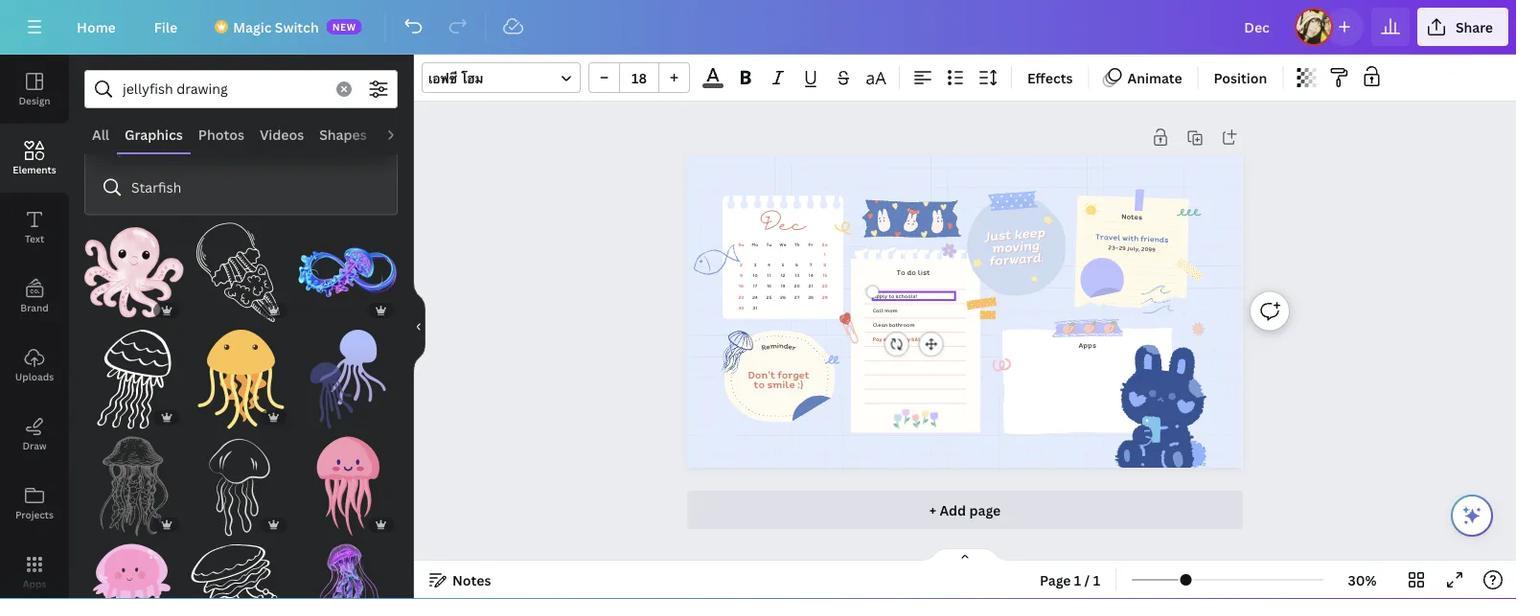 Task type: describe. For each thing, give the bounding box(es) containing it.
10
[[753, 272, 758, 279]]

seahorse button
[[93, 130, 389, 168]]

jellyfish doodle line art image
[[709, 328, 761, 379]]

22
[[823, 283, 828, 290]]

23-
[[1109, 243, 1120, 252]]

elements
[[13, 163, 56, 176]]

draw button
[[0, 400, 69, 469]]

seahorse
[[131, 140, 191, 158]]

28
[[809, 294, 814, 300]]

/
[[1085, 571, 1090, 589]]

apply to schools!
[[873, 292, 918, 300]]

electricity
[[884, 335, 911, 343]]

clean
[[873, 321, 888, 329]]

เอฟซี โฮม
[[429, 69, 484, 87]]

sa
[[823, 242, 828, 248]]

18
[[767, 283, 772, 290]]

2 e from the left
[[788, 341, 794, 352]]

4
[[768, 261, 771, 268]]

3
[[754, 261, 757, 268]]

i
[[777, 340, 780, 351]]

july,
[[1128, 244, 1141, 253]]

tu
[[767, 242, 772, 248]]

travel with friends 23-29 july, 2099
[[1096, 231, 1170, 254]]

friends
[[1141, 233, 1170, 245]]

magic switch
[[233, 18, 319, 36]]

risograph cute jellyfish image
[[299, 330, 398, 429]]

12
[[781, 272, 786, 279]]

to
[[897, 267, 906, 278]]

list containing seahorse
[[93, 91, 389, 206]]

pay
[[873, 335, 883, 343]]

projects button
[[0, 469, 69, 538]]

apps button
[[0, 538, 69, 599]]

2099
[[1142, 245, 1156, 254]]

dec
[[761, 212, 806, 239]]

main menu bar
[[0, 0, 1517, 55]]

mo
[[752, 242, 759, 248]]

30% button
[[1332, 565, 1394, 595]]

bathroom
[[890, 321, 915, 329]]

เอฟซี
[[429, 69, 458, 87]]

effects button
[[1020, 62, 1081, 93]]

r
[[792, 342, 798, 353]]

sea wave linear image
[[1142, 286, 1175, 314]]

design button
[[0, 55, 69, 124]]

th
[[795, 242, 800, 248]]

text
[[25, 232, 44, 245]]

:)
[[798, 377, 804, 392]]

add
[[940, 501, 967, 519]]

magic
[[233, 18, 272, 36]]

just keep moving forward.
[[984, 222, 1046, 270]]

home
[[77, 18, 116, 36]]

29 inside travel with friends 23-29 july, 2099
[[1119, 244, 1127, 252]]

graphics
[[125, 125, 183, 143]]

+
[[930, 501, 937, 519]]

su 9 23 2 16 30 mo
[[739, 242, 759, 311]]

notes inside notes button
[[453, 571, 491, 589]]

su
[[739, 242, 745, 248]]

to do list
[[897, 267, 931, 278]]

travel
[[1096, 231, 1122, 243]]

graphics button
[[117, 116, 191, 152]]

r
[[761, 342, 768, 353]]

with
[[1123, 232, 1140, 244]]

20
[[795, 283, 800, 290]]

page
[[1040, 571, 1071, 589]]

file button
[[139, 8, 193, 46]]

videos
[[260, 125, 304, 143]]

position button
[[1207, 62, 1276, 93]]

31
[[753, 305, 758, 311]]

share button
[[1418, 8, 1509, 46]]

n
[[779, 340, 785, 351]]

design
[[19, 94, 50, 107]]

switch
[[275, 18, 319, 36]]

6
[[796, 261, 799, 268]]

1 horizontal spatial notes
[[1122, 211, 1143, 222]]

animate button
[[1097, 62, 1190, 93]]

21
[[809, 283, 814, 290]]

moving
[[992, 235, 1040, 257]]

to inside text box
[[889, 292, 895, 300]]

15
[[823, 272, 828, 279]]

shapes button
[[312, 116, 375, 152]]

1 horizontal spatial 1
[[1075, 571, 1082, 589]]

เอฟซี โฮม button
[[422, 62, 581, 93]]

r e m i n d e r
[[761, 340, 798, 353]]

27
[[795, 294, 800, 300]]

7
[[810, 261, 813, 268]]

cute jellyfish illustration image
[[84, 544, 184, 599]]



Task type: locate. For each thing, give the bounding box(es) containing it.
e
[[766, 341, 772, 352], [788, 341, 794, 352]]

apps inside button
[[23, 577, 46, 590]]

1 horizontal spatial to
[[889, 292, 895, 300]]

infinity with glowing jellyfish image
[[299, 223, 398, 322]]

9
[[740, 272, 743, 279]]

m
[[770, 340, 778, 351]]

forget
[[778, 367, 810, 382]]

2 horizontal spatial 1
[[1094, 571, 1101, 589]]

1 e from the left
[[766, 341, 772, 352]]

โฮม
[[461, 69, 484, 87]]

23
[[739, 294, 744, 300]]

all
[[92, 125, 109, 143]]

hide image
[[413, 281, 426, 373]]

29 left the july,
[[1119, 244, 1127, 252]]

to
[[889, 292, 895, 300], [754, 377, 765, 392]]

Search elements search field
[[123, 71, 325, 107]]

schools!
[[896, 292, 918, 300]]

videos button
[[252, 116, 312, 152]]

0 vertical spatial 29
[[1119, 244, 1127, 252]]

13
[[795, 272, 800, 279]]

file
[[154, 18, 178, 36]]

29
[[1119, 244, 1127, 252], [823, 294, 828, 300]]

don't
[[749, 367, 776, 382]]

0 horizontal spatial notes
[[453, 571, 491, 589]]

brand
[[20, 301, 49, 314]]

1 vertical spatial apps
[[23, 577, 46, 590]]

list
[[93, 91, 389, 206]]

call mom
[[873, 307, 898, 315]]

1 right /
[[1094, 571, 1101, 589]]

0 horizontal spatial 29
[[823, 294, 828, 300]]

16
[[739, 283, 744, 290]]

1 horizontal spatial apps
[[1079, 340, 1097, 351]]

0 horizontal spatial to
[[754, 377, 765, 392]]

elements button
[[0, 124, 69, 193]]

just
[[984, 225, 1012, 246]]

all button
[[84, 116, 117, 152]]

medusa hand drawn jellyfish isolated sea creature image
[[84, 437, 184, 536]]

Design title text field
[[1229, 8, 1288, 46]]

canva assistant image
[[1461, 504, 1484, 527]]

14
[[809, 272, 814, 279]]

page 1 / 1
[[1040, 571, 1101, 589]]

e right n
[[788, 341, 794, 352]]

call
[[873, 307, 884, 315]]

cute pastel hand drawn doodle line image
[[834, 217, 858, 239]]

fish doodle line art. sea life decoration.hand drawn fish. fish chalk line art. image
[[690, 241, 742, 280]]

yellow jellyfish illustration image
[[191, 330, 291, 429]]

10 24 3 17 31 tu 11 25 4 18 we 12 26 5 19 th 13 27 6 20 fr 14 28 7 21 sa 1 15 29 8 22
[[753, 242, 828, 311]]

30
[[739, 305, 745, 311]]

29 inside 10 24 3 17 31 tu 11 25 4 18 we 12 26 5 19 th 13 27 6 20 fr 14 28 7 21 sa 1 15 29 8 22
[[823, 294, 828, 300]]

1 left /
[[1075, 571, 1082, 589]]

keep
[[1014, 222, 1046, 243]]

clean bathroom pay electricity bill
[[873, 321, 921, 343]]

to inside don't forget to smile :)
[[754, 377, 765, 392]]

1 vertical spatial notes
[[453, 571, 491, 589]]

– – number field
[[626, 69, 653, 87]]

8
[[824, 261, 827, 268]]

0 horizontal spatial e
[[766, 341, 772, 352]]

starfish
[[131, 178, 182, 196]]

e left i
[[766, 341, 772, 352]]

starfish button
[[93, 168, 389, 206]]

home link
[[61, 8, 131, 46]]

audio button
[[375, 116, 428, 152]]

1 horizontal spatial 29
[[1119, 244, 1127, 252]]

fr
[[809, 242, 814, 248]]

0 vertical spatial to
[[889, 292, 895, 300]]

projects
[[15, 508, 54, 521]]

pink jellyfish image
[[299, 544, 398, 599]]

apply
[[873, 292, 888, 300]]

uploads
[[15, 370, 54, 383]]

5
[[782, 261, 785, 268]]

0 horizontal spatial apps
[[23, 577, 46, 590]]

0 horizontal spatial 1
[[824, 251, 826, 257]]

side panel tab list
[[0, 55, 69, 599]]

2
[[740, 261, 743, 268]]

+ add page button
[[688, 491, 1243, 529]]

photos
[[198, 125, 244, 143]]

24
[[753, 294, 758, 300]]

25
[[767, 294, 772, 300]]

1 vertical spatial to
[[754, 377, 765, 392]]

to right apply at the right of page
[[889, 292, 895, 300]]

0 vertical spatial notes
[[1122, 211, 1143, 222]]

effects
[[1028, 69, 1073, 87]]

1 vertical spatial 29
[[823, 294, 828, 300]]

+ add page
[[930, 501, 1001, 519]]

forward.
[[989, 247, 1045, 270]]

Apply to schools! text field
[[873, 291, 956, 301]]

1 horizontal spatial e
[[788, 341, 794, 352]]

text button
[[0, 193, 69, 262]]

brand button
[[0, 262, 69, 331]]

to left smile
[[754, 377, 765, 392]]

animate
[[1128, 69, 1183, 87]]

mom
[[885, 307, 898, 315]]

#524c4c image
[[703, 84, 724, 88], [703, 84, 724, 88]]

group
[[589, 62, 690, 93], [84, 211, 184, 322], [191, 211, 291, 322], [299, 211, 398, 322], [84, 318, 184, 429], [191, 318, 291, 429], [299, 318, 398, 429], [191, 425, 291, 536], [299, 425, 398, 536], [84, 437, 184, 536], [84, 532, 184, 599], [191, 532, 291, 599], [299, 532, 398, 599]]

30%
[[1349, 571, 1377, 589]]

position
[[1214, 69, 1268, 87]]

list
[[918, 267, 931, 278]]

photos button
[[191, 116, 252, 152]]

1 inside 10 24 3 17 31 tu 11 25 4 18 we 12 26 5 19 th 13 27 6 20 fr 14 28 7 21 sa 1 15 29 8 22
[[824, 251, 826, 257]]

page
[[970, 501, 1001, 519]]

29 down '22'
[[823, 294, 828, 300]]

share
[[1456, 18, 1494, 36]]

26
[[781, 294, 786, 300]]

uploads button
[[0, 331, 69, 400]]

bill
[[912, 335, 921, 343]]

cute jellyfish icon image
[[299, 437, 398, 536]]

don't forget to smile :)
[[749, 367, 810, 392]]

squid sea animal cute doodle image
[[84, 223, 184, 322]]

1 down sa
[[824, 251, 826, 257]]

notes
[[1122, 211, 1143, 222], [453, 571, 491, 589]]

0 vertical spatial apps
[[1079, 340, 1097, 351]]

show pages image
[[920, 547, 1012, 563]]

11
[[768, 272, 772, 279]]



Task type: vqa. For each thing, say whether or not it's contained in the screenshot.
the rightmost to
yes



